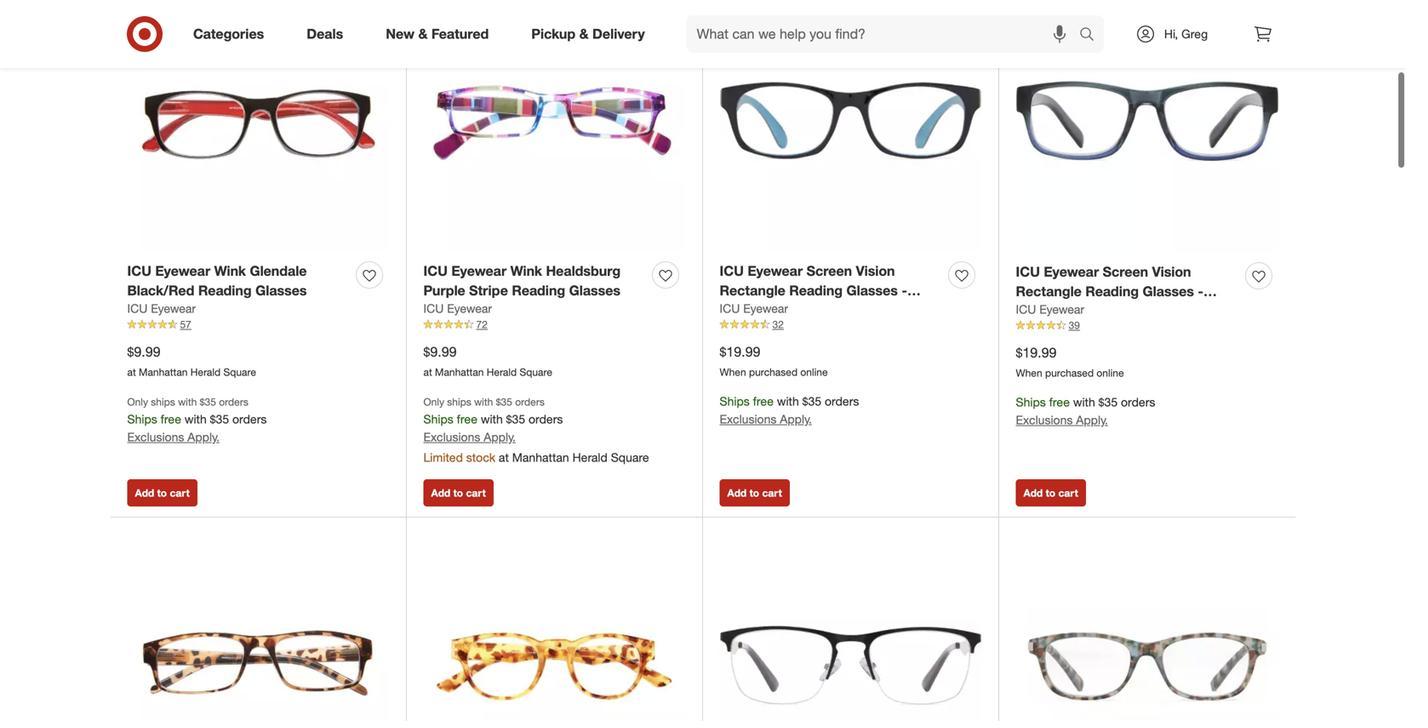 Task type: vqa. For each thing, say whether or not it's contained in the screenshot.
Ships free with $35 orders Exclusions Apply.
yes



Task type: describe. For each thing, give the bounding box(es) containing it.
$9.99 at manhattan herald square for reading
[[127, 343, 256, 379]]

delivery
[[593, 26, 645, 42]]

icu eyewear link for icu eyewear screen vision rectangle reading glasses - turquoise
[[720, 300, 789, 317]]

reading for icu eyewear wink glendale black/red reading glasses
[[198, 282, 252, 299]]

icu eyewear wink healdsburg purple stripe reading glasses link
[[424, 261, 646, 300]]

add to cart button for icu eyewear screen vision rectangle reading glasses - turquoise
[[720, 479, 790, 507]]

eyewear inside icu eyewear wink healdsburg purple stripe reading glasses
[[452, 263, 507, 279]]

icu eyewear screen vision rectangle reading glasses - blue/gray
[[1016, 264, 1204, 319]]

glasses for icu eyewear screen vision rectangle reading glasses - blue/gray
[[1143, 283, 1195, 300]]

icu eyewear screen vision rectangle reading glasses - blue/gray link
[[1016, 262, 1239, 319]]

apply. inside only ships with $35 orders ships free with $35 orders exclusions apply. limited stock at  manhattan herald square
[[484, 430, 516, 445]]

icu eyewear wink healdsburg purple stripe reading glasses
[[424, 263, 621, 299]]

add to cart for icu eyewear wink healdsburg purple stripe reading glasses
[[431, 487, 486, 499]]

limited
[[424, 450, 463, 465]]

icu eyewear link for icu eyewear screen vision rectangle reading glasses - blue/gray
[[1016, 301, 1085, 318]]

vision for icu eyewear screen vision rectangle reading glasses - blue/gray
[[1153, 264, 1192, 280]]

search
[[1072, 27, 1113, 44]]

add for icu eyewear screen vision rectangle reading glasses - turquoise
[[728, 487, 747, 499]]

turquoise
[[720, 302, 783, 318]]

screen for blue/gray
[[1103, 264, 1149, 280]]

eyewear inside icu eyewear screen vision rectangle reading glasses - turquoise
[[748, 263, 803, 279]]

search button
[[1072, 15, 1113, 56]]

ships inside only ships with $35 orders ships free with $35 orders exclusions apply. limited stock at  manhattan herald square
[[424, 412, 454, 427]]

to for icu eyewear wink glendale black/red reading glasses
[[157, 487, 167, 499]]

reading inside icu eyewear wink healdsburg purple stripe reading glasses
[[512, 282, 566, 299]]

at inside only ships with $35 orders ships free with $35 orders exclusions apply. limited stock at  manhattan herald square
[[499, 450, 509, 465]]

exclusions inside only ships with $35 orders ships free with $35 orders exclusions apply. limited stock at  manhattan herald square
[[424, 430, 481, 445]]

glasses for icu eyewear screen vision rectangle reading glasses - turquoise
[[847, 282, 898, 299]]

to for icu eyewear screen vision rectangle reading glasses - turquoise
[[750, 487, 760, 499]]

icu inside icu eyewear screen vision rectangle reading glasses - blue/gray
[[1016, 264, 1041, 280]]

exclusions inside "only ships with $35 orders ships free with $35 orders exclusions apply."
[[127, 430, 184, 445]]

glasses inside icu eyewear wink healdsburg purple stripe reading glasses
[[569, 282, 621, 299]]

healdsburg
[[546, 263, 621, 279]]

$9.99 at manhattan herald square for stripe
[[424, 343, 553, 379]]

eyewear inside icu eyewear screen vision rectangle reading glasses - blue/gray
[[1044, 264, 1100, 280]]

reading for icu eyewear screen vision rectangle reading glasses - turquoise
[[790, 282, 843, 299]]

$19.99 when purchased online for turquoise
[[720, 343, 828, 379]]

39 link
[[1016, 318, 1280, 333]]

57
[[180, 318, 191, 331]]

when for turquoise
[[720, 366, 747, 379]]

pickup & delivery link
[[517, 15, 667, 53]]

purchased for turquoise
[[749, 366, 798, 379]]

icu inside icu eyewear wink healdsburg purple stripe reading glasses
[[424, 263, 448, 279]]

online for blue/gray
[[1097, 367, 1125, 380]]

icu eyewear wink glendale black/red reading glasses
[[127, 263, 307, 299]]

icu eyewear screen vision rectangle reading glasses - turquoise
[[720, 263, 908, 318]]

& for pickup
[[580, 26, 589, 42]]

square inside only ships with $35 orders ships free with $35 orders exclusions apply. limited stock at  manhattan herald square
[[611, 450, 649, 465]]

featured
[[432, 26, 489, 42]]

icu eyewear link for icu eyewear wink glendale black/red reading glasses
[[127, 300, 196, 317]]

ships for black/red
[[151, 396, 175, 408]]

icu eyewear for icu eyewear wink glendale black/red reading glasses
[[127, 301, 196, 316]]

cart for icu eyewear wink healdsburg purple stripe reading glasses
[[466, 487, 486, 499]]

rectangle for blue/gray
[[1016, 283, 1082, 300]]

new & featured link
[[372, 15, 510, 53]]

icu eyewear for icu eyewear screen vision rectangle reading glasses - turquoise
[[720, 301, 789, 316]]

pickup & delivery
[[532, 26, 645, 42]]

screen for turquoise
[[807, 263, 853, 279]]

apply. inside "only ships with $35 orders ships free with $35 orders exclusions apply."
[[188, 430, 220, 445]]

to for icu eyewear wink healdsburg purple stripe reading glasses
[[454, 487, 463, 499]]

icu eyewear link for icu eyewear wink healdsburg purple stripe reading glasses
[[424, 300, 492, 317]]

hi,
[[1165, 26, 1179, 41]]

black/red
[[127, 282, 195, 299]]

$19.99 when purchased online for blue/gray
[[1016, 344, 1125, 380]]

purchased for blue/gray
[[1046, 367, 1094, 380]]

eyewear up 32
[[744, 301, 789, 316]]

icu inside icu eyewear wink glendale black/red reading glasses
[[127, 263, 152, 279]]

categories link
[[179, 15, 285, 53]]

cart for icu eyewear screen vision rectangle reading glasses - turquoise
[[763, 487, 782, 499]]

add for icu eyewear wink glendale black/red reading glasses
[[135, 487, 154, 499]]



Task type: locate. For each thing, give the bounding box(es) containing it.
icu eyewear link down purple
[[424, 300, 492, 317]]

1 horizontal spatial only
[[424, 396, 444, 408]]

eyewear up stripe at the top left
[[452, 263, 507, 279]]

eyewear up turquoise
[[748, 263, 803, 279]]

1 horizontal spatial ships
[[447, 396, 472, 408]]

when down blue/gray
[[1016, 367, 1043, 380]]

icu eyewear up 39 on the top right of the page
[[1016, 302, 1085, 317]]

reading up 72 link at the top of page
[[512, 282, 566, 299]]

icu eyewear for icu eyewear screen vision rectangle reading glasses - blue/gray
[[1016, 302, 1085, 317]]

deals link
[[292, 15, 365, 53]]

herald inside only ships with $35 orders ships free with $35 orders exclusions apply. limited stock at  manhattan herald square
[[573, 450, 608, 465]]

1 add to cart button from the left
[[127, 479, 197, 507]]

eyewear inside icu eyewear wink glendale black/red reading glasses
[[155, 263, 211, 279]]

1 horizontal spatial herald
[[487, 366, 517, 379]]

1 $9.99 at manhattan herald square from the left
[[127, 343, 256, 379]]

0 horizontal spatial only
[[127, 396, 148, 408]]

icu eyewear wink glendale black/red reading glasses image
[[127, 0, 390, 252], [127, 0, 390, 252]]

$19.99 down blue/gray
[[1016, 344, 1057, 361]]

2 & from the left
[[580, 26, 589, 42]]

categories
[[193, 26, 264, 42]]

wink for glendale
[[214, 263, 246, 279]]

manhattan for purple
[[435, 366, 484, 379]]

57 link
[[127, 317, 390, 332]]

72
[[476, 318, 488, 331]]

3 to from the left
[[750, 487, 760, 499]]

rectangle for turquoise
[[720, 282, 786, 299]]

ships inside only ships with $35 orders ships free with $35 orders exclusions apply. limited stock at  manhattan herald square
[[447, 396, 472, 408]]

1 cart from the left
[[170, 487, 190, 499]]

72 link
[[424, 317, 686, 332]]

What can we help you find? suggestions appear below search field
[[687, 15, 1084, 53]]

$19.99 when purchased online down 39 on the top right of the page
[[1016, 344, 1125, 380]]

new
[[386, 26, 415, 42]]

1 $9.99 from the left
[[127, 343, 161, 360]]

icu eyewear for icu eyewear wink healdsburg purple stripe reading glasses
[[424, 301, 492, 316]]

at for icu eyewear wink healdsburg purple stripe reading glasses
[[424, 366, 432, 379]]

icu eyewear wink rocklin tortoise floral reading glasses image
[[424, 534, 686, 721], [424, 534, 686, 721]]

cart
[[170, 487, 190, 499], [466, 487, 486, 499], [763, 487, 782, 499], [1059, 487, 1079, 499]]

vision inside icu eyewear screen vision rectangle reading glasses - blue/gray
[[1153, 264, 1192, 280]]

add to cart button for icu eyewear screen vision rectangle reading glasses - blue/gray
[[1016, 479, 1087, 507]]

1 horizontal spatial online
[[1097, 367, 1125, 380]]

0 horizontal spatial wink
[[214, 263, 246, 279]]

icu eyewear wink glendale black/red reading glasses link
[[127, 261, 350, 300]]

screen up 32 "link"
[[807, 263, 853, 279]]

eyewear up 39 on the top right of the page
[[1040, 302, 1085, 317]]

1 horizontal spatial -
[[1198, 283, 1204, 300]]

1 horizontal spatial at
[[424, 366, 432, 379]]

add for icu eyewear screen vision rectangle reading glasses - blue/gray
[[1024, 487, 1043, 499]]

1 horizontal spatial $9.99 at manhattan herald square
[[424, 343, 553, 379]]

ships inside "only ships with $35 orders ships free with $35 orders exclusions apply."
[[151, 396, 175, 408]]

add to cart for icu eyewear screen vision rectangle reading glasses - blue/gray
[[1024, 487, 1079, 499]]

icu eyewear wink highland tortoise rectangle reading glasses image
[[127, 534, 390, 721], [127, 534, 390, 721]]

1 & from the left
[[419, 26, 428, 42]]

0 horizontal spatial ships
[[151, 396, 175, 408]]

when down turquoise
[[720, 366, 747, 379]]

glasses inside icu eyewear screen vision rectangle reading glasses - blue/gray
[[1143, 283, 1195, 300]]

1 horizontal spatial $19.99 when purchased online
[[1016, 344, 1125, 380]]

reading up 32 "link"
[[790, 282, 843, 299]]

0 horizontal spatial purchased
[[749, 366, 798, 379]]

$9.99 down purple
[[424, 343, 457, 360]]

reading up 39 link
[[1086, 283, 1139, 300]]

ships
[[151, 396, 175, 408], [447, 396, 472, 408]]

square for glasses
[[223, 366, 256, 379]]

2 add to cart button from the left
[[424, 479, 494, 507]]

new & featured
[[386, 26, 489, 42]]

blue/gray
[[1016, 302, 1081, 319]]

with
[[777, 394, 799, 409], [1074, 395, 1096, 410], [178, 396, 197, 408], [474, 396, 493, 408], [185, 412, 207, 427], [481, 412, 503, 427]]

exclusions
[[720, 412, 777, 427], [1016, 412, 1073, 427], [127, 430, 184, 445], [424, 430, 481, 445]]

wink for healdsburg
[[511, 263, 542, 279]]

herald
[[191, 366, 221, 379], [487, 366, 517, 379], [573, 450, 608, 465]]

only for icu eyewear wink healdsburg purple stripe reading glasses
[[424, 396, 444, 408]]

manhattan right stock
[[512, 450, 569, 465]]

icu eyewear screen vision rectangle reading glasses - turquoise link
[[720, 261, 942, 318]]

pickup
[[532, 26, 576, 42]]

icu eyewear
[[127, 301, 196, 316], [424, 301, 492, 316], [720, 301, 789, 316], [1016, 302, 1085, 317]]

purchased down 32
[[749, 366, 798, 379]]

icu inside icu eyewear screen vision rectangle reading glasses - turquoise
[[720, 263, 744, 279]]

4 cart from the left
[[1059, 487, 1079, 499]]

add to cart button
[[127, 479, 197, 507], [424, 479, 494, 507], [720, 479, 790, 507], [1016, 479, 1087, 507]]

glasses down 'glendale'
[[256, 282, 307, 299]]

4 add from the left
[[1024, 487, 1043, 499]]

add to cart button for icu eyewear wink glendale black/red reading glasses
[[127, 479, 197, 507]]

reading up 57 link
[[198, 282, 252, 299]]

icu eyewear link
[[127, 300, 196, 317], [424, 300, 492, 317], [720, 300, 789, 317], [1016, 301, 1085, 318]]

1 horizontal spatial ships free with $35 orders exclusions apply.
[[1016, 395, 1156, 427]]

exclusions apply. button
[[720, 411, 812, 428], [1016, 412, 1109, 429], [127, 429, 220, 446], [424, 429, 516, 446]]

at right stock
[[499, 450, 509, 465]]

4 to from the left
[[1046, 487, 1056, 499]]

$19.99 down turquoise
[[720, 343, 761, 360]]

eyewear up 72 in the left of the page
[[447, 301, 492, 316]]

&
[[419, 26, 428, 42], [580, 26, 589, 42]]

screen inside icu eyewear screen vision rectangle reading glasses - turquoise
[[807, 263, 853, 279]]

wink left 'glendale'
[[214, 263, 246, 279]]

1 horizontal spatial &
[[580, 26, 589, 42]]

- inside icu eyewear screen vision rectangle reading glasses - blue/gray
[[1198, 283, 1204, 300]]

cart for icu eyewear screen vision rectangle reading glasses - blue/gray
[[1059, 487, 1079, 499]]

square
[[223, 366, 256, 379], [520, 366, 553, 379], [611, 450, 649, 465]]

icu eyewear screen vision rectangle reading glasses - black image
[[720, 534, 982, 721], [720, 534, 982, 721]]

screen inside icu eyewear screen vision rectangle reading glasses - blue/gray
[[1103, 264, 1149, 280]]

2 $9.99 from the left
[[424, 343, 457, 360]]

icu
[[127, 263, 152, 279], [424, 263, 448, 279], [720, 263, 744, 279], [1016, 264, 1041, 280], [127, 301, 148, 316], [424, 301, 444, 316], [720, 301, 740, 316], [1016, 302, 1037, 317]]

screen up 39 link
[[1103, 264, 1149, 280]]

1 horizontal spatial $19.99
[[1016, 344, 1057, 361]]

at
[[127, 366, 136, 379], [424, 366, 432, 379], [499, 450, 509, 465]]

vision for icu eyewear screen vision rectangle reading glasses - turquoise
[[856, 263, 895, 279]]

1 horizontal spatial $9.99
[[424, 343, 457, 360]]

- up 39 link
[[1198, 283, 1204, 300]]

rectangle inside icu eyewear screen vision rectangle reading glasses - blue/gray
[[1016, 283, 1082, 300]]

1 wink from the left
[[214, 263, 246, 279]]

when for blue/gray
[[1016, 367, 1043, 380]]

0 horizontal spatial $9.99 at manhattan herald square
[[127, 343, 256, 379]]

add to cart
[[135, 487, 190, 499], [431, 487, 486, 499], [728, 487, 782, 499], [1024, 487, 1079, 499]]

2 horizontal spatial manhattan
[[512, 450, 569, 465]]

icu eyewear - pacifica - rectangle multi gray image
[[1016, 534, 1280, 721], [1016, 534, 1280, 721]]

2 horizontal spatial at
[[499, 450, 509, 465]]

manhattan for black/red
[[139, 366, 188, 379]]

$9.99
[[127, 343, 161, 360], [424, 343, 457, 360]]

ships free with $35 orders exclusions apply. for turquoise
[[720, 394, 860, 427]]

- inside icu eyewear screen vision rectangle reading glasses - turquoise
[[902, 282, 908, 299]]

icu eyewear up 32
[[720, 301, 789, 316]]

online
[[801, 366, 828, 379], [1097, 367, 1125, 380]]

icu eyewear link down black/red
[[127, 300, 196, 317]]

manhattan inside only ships with $35 orders ships free with $35 orders exclusions apply. limited stock at  manhattan herald square
[[512, 450, 569, 465]]

hi, greg
[[1165, 26, 1208, 41]]

only inside only ships with $35 orders ships free with $35 orders exclusions apply. limited stock at  manhattan herald square
[[424, 396, 444, 408]]

rectangle up turquoise
[[720, 282, 786, 299]]

online down 39 link
[[1097, 367, 1125, 380]]

& inside new & featured link
[[419, 26, 428, 42]]

39
[[1069, 319, 1081, 332]]

wink inside icu eyewear wink glendale black/red reading glasses
[[214, 263, 246, 279]]

$19.99
[[720, 343, 761, 360], [1016, 344, 1057, 361]]

3 add to cart button from the left
[[720, 479, 790, 507]]

2 to from the left
[[454, 487, 463, 499]]

ships inside "only ships with $35 orders ships free with $35 orders exclusions apply."
[[127, 412, 157, 427]]

at up "only ships with $35 orders ships free with $35 orders exclusions apply." in the bottom left of the page
[[127, 366, 136, 379]]

glasses up 32 "link"
[[847, 282, 898, 299]]

0 horizontal spatial $19.99 when purchased online
[[720, 343, 828, 379]]

1 add from the left
[[135, 487, 154, 499]]

2 $9.99 at manhattan herald square from the left
[[424, 343, 553, 379]]

icu eyewear link up 32
[[720, 300, 789, 317]]

square for reading
[[520, 366, 553, 379]]

glasses up 39 link
[[1143, 283, 1195, 300]]

0 horizontal spatial vision
[[856, 263, 895, 279]]

only
[[127, 396, 148, 408], [424, 396, 444, 408]]

0 horizontal spatial square
[[223, 366, 256, 379]]

rectangle inside icu eyewear screen vision rectangle reading glasses - turquoise
[[720, 282, 786, 299]]

reading inside icu eyewear screen vision rectangle reading glasses - turquoise
[[790, 282, 843, 299]]

0 horizontal spatial when
[[720, 366, 747, 379]]

$9.99 for icu eyewear wink healdsburg purple stripe reading glasses
[[424, 343, 457, 360]]

0 horizontal spatial &
[[419, 26, 428, 42]]

1 horizontal spatial square
[[520, 366, 553, 379]]

1 to from the left
[[157, 487, 167, 499]]

ships free with $35 orders exclusions apply.
[[720, 394, 860, 427], [1016, 395, 1156, 427]]

manhattan down 72 in the left of the page
[[435, 366, 484, 379]]

reading inside icu eyewear screen vision rectangle reading glasses - blue/gray
[[1086, 283, 1139, 300]]

2 horizontal spatial square
[[611, 450, 649, 465]]

$35
[[803, 394, 822, 409], [1099, 395, 1118, 410], [200, 396, 216, 408], [496, 396, 513, 408], [210, 412, 229, 427], [506, 412, 526, 427]]

icu eyewear down purple
[[424, 301, 492, 316]]

2 wink from the left
[[511, 263, 542, 279]]

0 horizontal spatial manhattan
[[139, 366, 188, 379]]

vision up 39 link
[[1153, 264, 1192, 280]]

$9.99 down black/red
[[127, 343, 161, 360]]

1 horizontal spatial screen
[[1103, 264, 1149, 280]]

& right new
[[419, 26, 428, 42]]

2 add to cart from the left
[[431, 487, 486, 499]]

ships for purple
[[447, 396, 472, 408]]

2 horizontal spatial herald
[[573, 450, 608, 465]]

eyewear up blue/gray
[[1044, 264, 1100, 280]]

purchased
[[749, 366, 798, 379], [1046, 367, 1094, 380]]

4 add to cart from the left
[[1024, 487, 1079, 499]]

1 horizontal spatial wink
[[511, 263, 542, 279]]

only inside "only ships with $35 orders ships free with $35 orders exclusions apply."
[[127, 396, 148, 408]]

& inside 'pickup & delivery' link
[[580, 26, 589, 42]]

0 horizontal spatial online
[[801, 366, 828, 379]]

vision
[[856, 263, 895, 279], [1153, 264, 1192, 280]]

free inside "only ships with $35 orders ships free with $35 orders exclusions apply."
[[161, 412, 181, 427]]

only ships with $35 orders ships free with $35 orders exclusions apply.
[[127, 396, 267, 445]]

add to cart for icu eyewear wink glendale black/red reading glasses
[[135, 487, 190, 499]]

$9.99 for icu eyewear wink glendale black/red reading glasses
[[127, 343, 161, 360]]

online for turquoise
[[801, 366, 828, 379]]

3 add from the left
[[728, 487, 747, 499]]

$19.99 when purchased online
[[720, 343, 828, 379], [1016, 344, 1125, 380]]

glasses inside icu eyewear wink glendale black/red reading glasses
[[256, 282, 307, 299]]

0 horizontal spatial -
[[902, 282, 908, 299]]

herald for reading
[[191, 366, 221, 379]]

1 horizontal spatial manhattan
[[435, 366, 484, 379]]

greg
[[1182, 26, 1208, 41]]

only ships with $35 orders ships free with $35 orders exclusions apply. limited stock at  manhattan herald square
[[424, 396, 649, 465]]

1 horizontal spatial rectangle
[[1016, 283, 1082, 300]]

when
[[720, 366, 747, 379], [1016, 367, 1043, 380]]

wink
[[214, 263, 246, 279], [511, 263, 542, 279]]

to
[[157, 487, 167, 499], [454, 487, 463, 499], [750, 487, 760, 499], [1046, 487, 1056, 499]]

ships
[[720, 394, 750, 409], [1016, 395, 1046, 410], [127, 412, 157, 427], [424, 412, 454, 427]]

add for icu eyewear wink healdsburg purple stripe reading glasses
[[431, 487, 451, 499]]

cart for icu eyewear wink glendale black/red reading glasses
[[170, 487, 190, 499]]

2 cart from the left
[[466, 487, 486, 499]]

icu eyewear link up 39 on the top right of the page
[[1016, 301, 1085, 318]]

$19.99 for icu eyewear screen vision rectangle reading glasses - blue/gray
[[1016, 344, 1057, 361]]

rectangle up blue/gray
[[1016, 283, 1082, 300]]

to for icu eyewear screen vision rectangle reading glasses - blue/gray
[[1046, 487, 1056, 499]]

icu eyewear screen vision rectangle reading glasses - blue/gray image
[[1016, 0, 1280, 252], [1016, 0, 1280, 252]]

$9.99 at manhattan herald square down 72 in the left of the page
[[424, 343, 553, 379]]

1 ships from the left
[[151, 396, 175, 408]]

only for icu eyewear wink glendale black/red reading glasses
[[127, 396, 148, 408]]

eyewear
[[155, 263, 211, 279], [452, 263, 507, 279], [748, 263, 803, 279], [1044, 264, 1100, 280], [151, 301, 196, 316], [447, 301, 492, 316], [744, 301, 789, 316], [1040, 302, 1085, 317]]

free inside only ships with $35 orders ships free with $35 orders exclusions apply. limited stock at  manhattan herald square
[[457, 412, 478, 427]]

- for icu eyewear screen vision rectangle reading glasses - turquoise
[[902, 282, 908, 299]]

1 horizontal spatial purchased
[[1046, 367, 1094, 380]]

icu eyewear down black/red
[[127, 301, 196, 316]]

purple
[[424, 282, 466, 299]]

2 only from the left
[[424, 396, 444, 408]]

1 only from the left
[[127, 396, 148, 408]]

at down purple
[[424, 366, 432, 379]]

32 link
[[720, 317, 982, 332]]

2 add from the left
[[431, 487, 451, 499]]

3 cart from the left
[[763, 487, 782, 499]]

4 add to cart button from the left
[[1016, 479, 1087, 507]]

at for icu eyewear wink glendale black/red reading glasses
[[127, 366, 136, 379]]

0 horizontal spatial rectangle
[[720, 282, 786, 299]]

1 horizontal spatial vision
[[1153, 264, 1192, 280]]

3 add to cart from the left
[[728, 487, 782, 499]]

0 horizontal spatial at
[[127, 366, 136, 379]]

1 horizontal spatial when
[[1016, 367, 1043, 380]]

herald for stripe
[[487, 366, 517, 379]]

rectangle
[[720, 282, 786, 299], [1016, 283, 1082, 300]]

0 horizontal spatial herald
[[191, 366, 221, 379]]

stock
[[466, 450, 496, 465]]

orders
[[825, 394, 860, 409], [1122, 395, 1156, 410], [219, 396, 249, 408], [515, 396, 545, 408], [232, 412, 267, 427], [529, 412, 563, 427]]

$19.99 when purchased online down 32
[[720, 343, 828, 379]]

wink left healdsburg
[[511, 263, 542, 279]]

online down 32 "link"
[[801, 366, 828, 379]]

- up 32 "link"
[[902, 282, 908, 299]]

deals
[[307, 26, 343, 42]]

vision inside icu eyewear screen vision rectangle reading glasses - turquoise
[[856, 263, 895, 279]]

glasses down healdsburg
[[569, 282, 621, 299]]

1 add to cart from the left
[[135, 487, 190, 499]]

manhattan down the 57
[[139, 366, 188, 379]]

0 horizontal spatial ships free with $35 orders exclusions apply.
[[720, 394, 860, 427]]

reading inside icu eyewear wink glendale black/red reading glasses
[[198, 282, 252, 299]]

stripe
[[469, 282, 508, 299]]

icu eyewear screen vision rectangle reading glasses - turquoise image
[[720, 0, 982, 252], [720, 0, 982, 252]]

purchased down 39 on the top right of the page
[[1046, 367, 1094, 380]]

0 horizontal spatial screen
[[807, 263, 853, 279]]

reading for icu eyewear screen vision rectangle reading glasses - blue/gray
[[1086, 283, 1139, 300]]

$9.99 at manhattan herald square
[[127, 343, 256, 379], [424, 343, 553, 379]]

ships free with $35 orders exclusions apply. for blue/gray
[[1016, 395, 1156, 427]]

glasses inside icu eyewear screen vision rectangle reading glasses - turquoise
[[847, 282, 898, 299]]

glendale
[[250, 263, 307, 279]]

32
[[773, 318, 784, 331]]

eyewear up black/red
[[155, 263, 211, 279]]

free
[[753, 394, 774, 409], [1050, 395, 1070, 410], [161, 412, 181, 427], [457, 412, 478, 427]]

0 horizontal spatial $19.99
[[720, 343, 761, 360]]

vision up 32 "link"
[[856, 263, 895, 279]]

2 ships from the left
[[447, 396, 472, 408]]

icu eyewear wink healdsburg purple stripe reading glasses image
[[424, 0, 686, 252], [424, 0, 686, 252]]

add to cart for icu eyewear screen vision rectangle reading glasses - turquoise
[[728, 487, 782, 499]]

- for icu eyewear screen vision rectangle reading glasses - blue/gray
[[1198, 283, 1204, 300]]

$19.99 for icu eyewear screen vision rectangle reading glasses - turquoise
[[720, 343, 761, 360]]

add
[[135, 487, 154, 499], [431, 487, 451, 499], [728, 487, 747, 499], [1024, 487, 1043, 499]]

apply.
[[780, 412, 812, 427], [1077, 412, 1109, 427], [188, 430, 220, 445], [484, 430, 516, 445]]

-
[[902, 282, 908, 299], [1198, 283, 1204, 300]]

0 horizontal spatial $9.99
[[127, 343, 161, 360]]

eyewear up the 57
[[151, 301, 196, 316]]

screen
[[807, 263, 853, 279], [1103, 264, 1149, 280]]

reading
[[198, 282, 252, 299], [512, 282, 566, 299], [790, 282, 843, 299], [1086, 283, 1139, 300]]

$9.99 at manhattan herald square down the 57
[[127, 343, 256, 379]]

& for new
[[419, 26, 428, 42]]

add to cart button for icu eyewear wink healdsburg purple stripe reading glasses
[[424, 479, 494, 507]]

wink inside icu eyewear wink healdsburg purple stripe reading glasses
[[511, 263, 542, 279]]

glasses for icu eyewear wink glendale black/red reading glasses
[[256, 282, 307, 299]]

& right pickup
[[580, 26, 589, 42]]

glasses
[[256, 282, 307, 299], [569, 282, 621, 299], [847, 282, 898, 299], [1143, 283, 1195, 300]]

manhattan
[[139, 366, 188, 379], [435, 366, 484, 379], [512, 450, 569, 465]]



